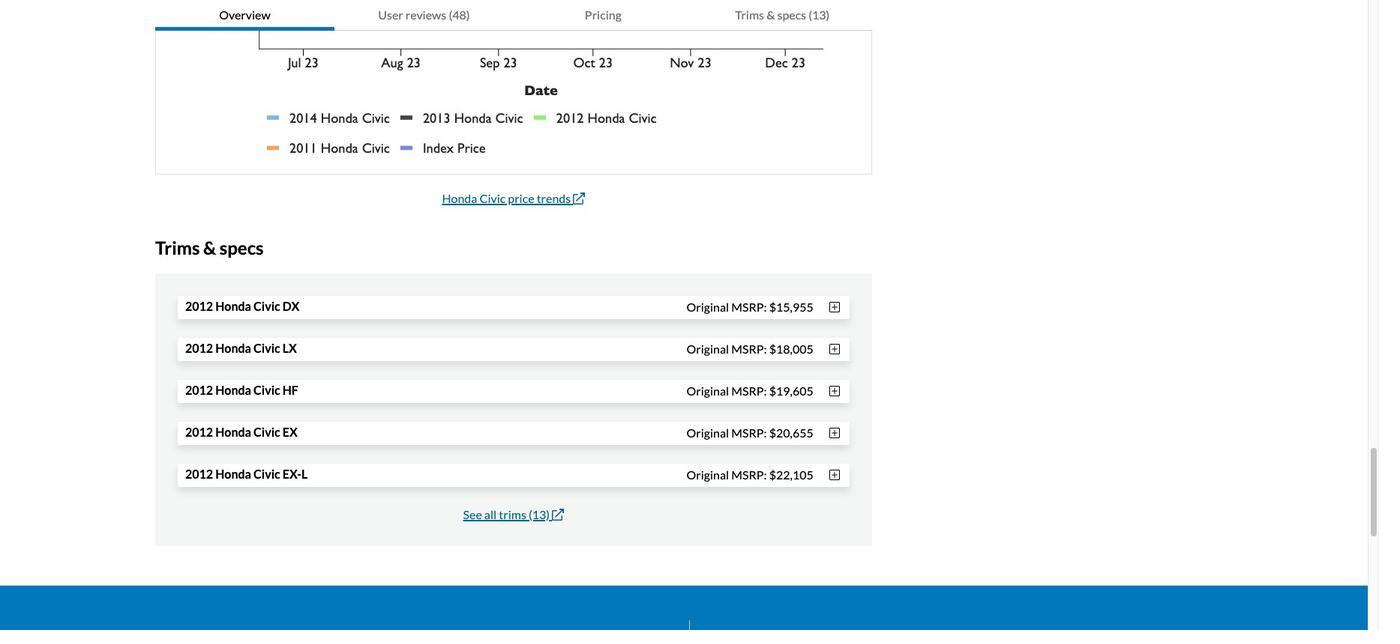 Task type: vqa. For each thing, say whether or not it's contained in the screenshot.


Task type: locate. For each thing, give the bounding box(es) containing it.
(13)
[[809, 8, 830, 22], [529, 508, 550, 522]]

3 msrp: from the top
[[731, 384, 767, 398]]

1 vertical spatial trims
[[155, 237, 200, 258]]

original for original msrp: $19,605
[[687, 384, 729, 398]]

original
[[687, 300, 729, 314], [687, 342, 729, 356], [687, 384, 729, 398], [687, 426, 729, 440], [687, 468, 729, 482]]

1 vertical spatial specs
[[220, 237, 264, 258]]

civic left price
[[480, 191, 506, 206]]

2012 for 2012 honda civic lx
[[185, 341, 213, 356]]

civic for dx
[[254, 299, 280, 314]]

2012 down 2012 honda civic hf
[[185, 425, 213, 440]]

2 msrp: from the top
[[731, 342, 767, 356]]

0 vertical spatial specs
[[777, 8, 806, 22]]

msrp: for $15,955
[[731, 300, 767, 314]]

2 2012 from the top
[[185, 341, 213, 356]]

civic left lx
[[254, 341, 280, 356]]

0 vertical spatial plus square image
[[827, 302, 842, 314]]

2012 for 2012 honda civic ex-l
[[185, 467, 213, 482]]

honda up 2012 honda civic lx at the bottom
[[215, 299, 251, 314]]

1 vertical spatial (13)
[[529, 508, 550, 522]]

0 vertical spatial plus square image
[[827, 344, 842, 356]]

0 horizontal spatial &
[[203, 237, 216, 258]]

honda down 2012 honda civic ex
[[215, 467, 251, 482]]

3 plus square image from the top
[[827, 470, 842, 482]]

0 horizontal spatial specs
[[220, 237, 264, 258]]

2012 up 2012 honda civic hf
[[185, 341, 213, 356]]

dx
[[283, 299, 300, 314]]

(13) inside tab
[[809, 8, 830, 22]]

4 msrp: from the top
[[731, 426, 767, 440]]

original for original msrp: $20,655
[[687, 426, 729, 440]]

1 msrp: from the top
[[731, 300, 767, 314]]

trims inside tab
[[735, 8, 764, 22]]

civic for ex
[[254, 425, 280, 440]]

reviews
[[406, 8, 447, 22]]

honda up 2012 honda civic hf
[[215, 341, 251, 356]]

price
[[508, 191, 534, 206]]

3 2012 from the top
[[185, 383, 213, 398]]

2012 down 2012 honda civic lx at the bottom
[[185, 383, 213, 398]]

2012 honda civic dx
[[185, 299, 300, 314]]

honda left price
[[442, 191, 477, 206]]

$18,005
[[769, 342, 814, 356]]

plus square image for $18,005
[[827, 344, 842, 356]]

msrp: up original msrp: $18,005
[[731, 300, 767, 314]]

2 original from the top
[[687, 342, 729, 356]]

0 vertical spatial &
[[767, 8, 775, 22]]

honda
[[442, 191, 477, 206], [215, 299, 251, 314], [215, 341, 251, 356], [215, 383, 251, 398], [215, 425, 251, 440], [215, 467, 251, 482]]

1 horizontal spatial external link image
[[573, 193, 585, 205]]

pricing tab
[[514, 0, 693, 31]]

original up original msrp: $22,105
[[687, 426, 729, 440]]

&
[[767, 8, 775, 22], [203, 237, 216, 258]]

5 msrp: from the top
[[731, 468, 767, 482]]

external link image right the 'trims'
[[552, 509, 564, 521]]

0 vertical spatial trims
[[735, 8, 764, 22]]

1 original from the top
[[687, 300, 729, 314]]

original msrp: $19,605
[[687, 384, 814, 398]]

2012 down 2012 honda civic ex
[[185, 467, 213, 482]]

civic left ex-
[[254, 467, 280, 482]]

original down original msrp: $15,955 at the top of page
[[687, 342, 729, 356]]

5 2012 from the top
[[185, 467, 213, 482]]

1 horizontal spatial (13)
[[809, 8, 830, 22]]

0 vertical spatial (13)
[[809, 8, 830, 22]]

2 vertical spatial plus square image
[[827, 470, 842, 482]]

external link image right trends
[[573, 193, 585, 205]]

2012 honda civic ex
[[185, 425, 298, 440]]

msrp: up original msrp: $22,105
[[731, 426, 767, 440]]

0 horizontal spatial trims
[[155, 237, 200, 258]]

trims
[[735, 8, 764, 22], [155, 237, 200, 258]]

1 vertical spatial external link image
[[552, 509, 564, 521]]

2012
[[185, 299, 213, 314], [185, 341, 213, 356], [185, 383, 213, 398], [185, 425, 213, 440], [185, 467, 213, 482]]

specs inside tab
[[777, 8, 806, 22]]

1 vertical spatial plus square image
[[827, 428, 842, 440]]

original msrp: $18,005
[[687, 342, 814, 356]]

1 horizontal spatial specs
[[777, 8, 806, 22]]

honda down 2012 honda civic lx at the bottom
[[215, 383, 251, 398]]

original for original msrp: $22,105
[[687, 468, 729, 482]]

original for original msrp: $18,005
[[687, 342, 729, 356]]

(13) for trims & specs (13)
[[809, 8, 830, 22]]

2 plus square image from the top
[[827, 386, 842, 398]]

2012 up 2012 honda civic lx at the bottom
[[185, 299, 213, 314]]

pricing
[[585, 8, 622, 22]]

$20,655
[[769, 426, 814, 440]]

plus square image right $19,605
[[827, 386, 842, 398]]

civic
[[480, 191, 506, 206], [254, 299, 280, 314], [254, 341, 280, 356], [254, 383, 280, 398], [254, 425, 280, 440], [254, 467, 280, 482]]

honda for 2012 honda civic hf
[[215, 383, 251, 398]]

2012 honda civic ex-l
[[185, 467, 308, 482]]

0 vertical spatial external link image
[[573, 193, 585, 205]]

specs
[[777, 8, 806, 22], [220, 237, 264, 258]]

2012 honda civic lx
[[185, 341, 297, 356]]

4 original from the top
[[687, 426, 729, 440]]

original down original msrp: $20,655 in the bottom of the page
[[687, 468, 729, 482]]

msrp:
[[731, 300, 767, 314], [731, 342, 767, 356], [731, 384, 767, 398], [731, 426, 767, 440], [731, 468, 767, 482]]

4 2012 from the top
[[185, 425, 213, 440]]

2012 for 2012 honda civic ex
[[185, 425, 213, 440]]

msrp: up 'original msrp: $19,605'
[[731, 342, 767, 356]]

1 vertical spatial plus square image
[[827, 386, 842, 398]]

0 horizontal spatial (13)
[[529, 508, 550, 522]]

honda down 2012 honda civic hf
[[215, 425, 251, 440]]

2 plus square image from the top
[[827, 428, 842, 440]]

msrp: down original msrp: $18,005
[[731, 384, 767, 398]]

msrp: for $19,605
[[731, 384, 767, 398]]

see all trims (13)
[[463, 508, 550, 522]]

external link image inside honda civic price trends link
[[573, 193, 585, 205]]

plus square image right $18,005
[[827, 344, 842, 356]]

0 horizontal spatial external link image
[[552, 509, 564, 521]]

civic for ex-
[[254, 467, 280, 482]]

5 original from the top
[[687, 468, 729, 482]]

& inside tab
[[767, 8, 775, 22]]

civic left ex
[[254, 425, 280, 440]]

1 vertical spatial &
[[203, 237, 216, 258]]

tab list
[[155, 0, 872, 31]]

plus square image right $15,955
[[827, 302, 842, 314]]

$15,955
[[769, 300, 814, 314]]

civic left "hf"
[[254, 383, 280, 398]]

trims
[[499, 508, 526, 522]]

original up original msrp: $20,655 in the bottom of the page
[[687, 384, 729, 398]]

msrp: for $22,105
[[731, 468, 767, 482]]

plus square image right $22,105
[[827, 470, 842, 482]]

trims for trims & specs (13)
[[735, 8, 764, 22]]

plus square image right $20,655
[[827, 428, 842, 440]]

$19,605
[[769, 384, 814, 398]]

user reviews (48) tab
[[334, 0, 514, 31]]

civic left dx at the top
[[254, 299, 280, 314]]

1 2012 from the top
[[185, 299, 213, 314]]

msrp: down original msrp: $20,655 in the bottom of the page
[[731, 468, 767, 482]]

3 original from the top
[[687, 384, 729, 398]]

external link image inside 'see all trims (13)' link
[[552, 509, 564, 521]]

1 horizontal spatial &
[[767, 8, 775, 22]]

external link image for see all trims (13)
[[552, 509, 564, 521]]

trims & specs (13) tab
[[693, 0, 872, 31]]

trims & specs
[[155, 237, 264, 258]]

specs for trims & specs (13)
[[777, 8, 806, 22]]

2012 for 2012 honda civic dx
[[185, 299, 213, 314]]

1 plus square image from the top
[[827, 344, 842, 356]]

plus square image
[[827, 344, 842, 356], [827, 386, 842, 398], [827, 470, 842, 482]]

plus square image
[[827, 302, 842, 314], [827, 428, 842, 440]]

1 horizontal spatial trims
[[735, 8, 764, 22]]

(13) for see all trims (13)
[[529, 508, 550, 522]]

specs for trims & specs
[[220, 237, 264, 258]]

1 plus square image from the top
[[827, 302, 842, 314]]

2012 for 2012 honda civic hf
[[185, 383, 213, 398]]

external link image
[[573, 193, 585, 205], [552, 509, 564, 521]]

civic for lx
[[254, 341, 280, 356]]

original up original msrp: $18,005
[[687, 300, 729, 314]]



Task type: describe. For each thing, give the bounding box(es) containing it.
trims & specs (13)
[[735, 8, 830, 22]]

overview
[[219, 8, 271, 22]]

trends
[[537, 191, 571, 206]]

$22,105
[[769, 468, 814, 482]]

msrp: for $18,005
[[731, 342, 767, 356]]

user
[[378, 8, 403, 22]]

honda for 2012 honda civic ex
[[215, 425, 251, 440]]

msrp: for $20,655
[[731, 426, 767, 440]]

overview tab
[[155, 0, 334, 31]]

see all trims (13) link
[[463, 508, 564, 522]]

ex-
[[283, 467, 302, 482]]

plus square image for $20,655
[[827, 428, 842, 440]]

civic for hf
[[254, 383, 280, 398]]

original msrp: $20,655
[[687, 426, 814, 440]]

tab list containing overview
[[155, 0, 872, 31]]

& for trims & specs (13)
[[767, 8, 775, 22]]

& for trims & specs
[[203, 237, 216, 258]]

honda for 2012 honda civic ex-l
[[215, 467, 251, 482]]

plus square image for $19,605
[[827, 386, 842, 398]]

plus square image for $15,955
[[827, 302, 842, 314]]

all
[[484, 508, 497, 522]]

honda for 2012 honda civic lx
[[215, 341, 251, 356]]

user reviews (48)
[[378, 8, 470, 22]]

original for original msrp: $15,955
[[687, 300, 729, 314]]

plus square image for $22,105
[[827, 470, 842, 482]]

honda for 2012 honda civic dx
[[215, 299, 251, 314]]

external link image for honda civic price trends
[[573, 193, 585, 205]]

see
[[463, 508, 482, 522]]

original msrp: $15,955
[[687, 300, 814, 314]]

honda civic price trends
[[442, 191, 571, 206]]

hf
[[283, 383, 298, 398]]

ex
[[283, 425, 298, 440]]

(48)
[[449, 8, 470, 22]]

trims for trims & specs
[[155, 237, 200, 258]]

l
[[301, 467, 308, 482]]

lx
[[283, 341, 297, 356]]

2012 honda civic hf
[[185, 383, 298, 398]]

honda civic price trends link
[[442, 191, 585, 206]]

original msrp: $22,105
[[687, 468, 814, 482]]



